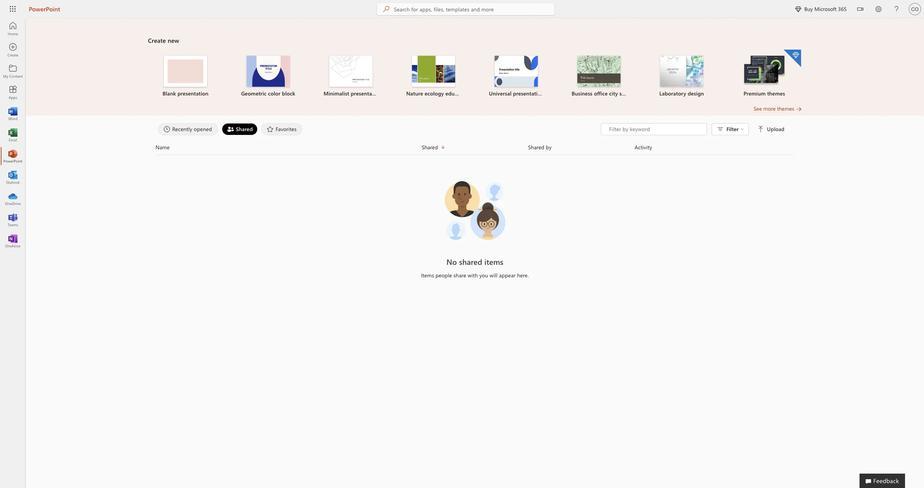 Task type: describe. For each thing, give the bounding box(es) containing it.
favorites tab
[[260, 123, 304, 135]]

items
[[421, 272, 434, 279]]

business office city sketch presentation background (widescreen) element
[[562, 56, 636, 98]]

laboratory design element
[[645, 56, 719, 98]]

with
[[468, 272, 478, 279]]

shared tab
[[220, 123, 260, 135]]

feedback
[[874, 477, 900, 485]]

geometric color block element
[[232, 56, 305, 98]]

 button
[[852, 0, 870, 20]]

will
[[490, 272, 498, 279]]

premium templates diamond image
[[784, 50, 802, 67]]

 buy microsoft 365
[[796, 5, 847, 13]]

microsoft
[[815, 5, 837, 13]]

more
[[764, 105, 776, 112]]

opened
[[194, 125, 212, 133]]

items people share with you will appear here. status
[[315, 272, 635, 280]]

my content image
[[9, 68, 17, 75]]

design
[[688, 90, 704, 97]]

powerpoint banner
[[0, 0, 925, 20]]

appear
[[499, 272, 516, 279]]

home image
[[9, 25, 17, 33]]

tab list containing recently opened
[[156, 123, 601, 135]]

create image
[[9, 46, 17, 54]]

shared element
[[222, 123, 258, 135]]

shared button
[[422, 143, 528, 152]]

buy
[[805, 5, 813, 13]]

no shared items status
[[315, 257, 635, 268]]

365
[[839, 5, 847, 13]]

geometric color block
[[241, 90, 295, 97]]

geometric
[[241, 90, 267, 97]]

filter
[[727, 126, 739, 133]]

blank presentation
[[163, 90, 209, 97]]

block
[[282, 90, 295, 97]]

favorites
[[276, 125, 297, 133]]

activity, column 4 of 4 column header
[[635, 143, 795, 152]]

Search box. Suggestions appear as you type. search field
[[394, 3, 555, 15]]

laboratory
[[660, 90, 687, 97]]

nature ecology education photo presentation image
[[412, 56, 455, 87]]

create
[[148, 36, 166, 44]]

create new
[[148, 36, 179, 44]]

presentation for minimalist presentation
[[351, 90, 382, 97]]

color
[[268, 90, 281, 97]]

universal presentation element
[[480, 56, 553, 98]]

powerpoint image
[[9, 153, 17, 160]]


[[796, 6, 802, 12]]

row containing name
[[156, 143, 795, 155]]

minimalist presentation element
[[314, 56, 388, 98]]

shared for shared by
[[528, 144, 545, 151]]

business office city sketch presentation background (widescreen) image
[[578, 56, 621, 87]]

name button
[[156, 143, 422, 152]]

shared for shared button
[[422, 144, 438, 151]]

premium
[[744, 90, 766, 97]]

name
[[156, 144, 170, 151]]

share
[[454, 272, 467, 279]]

upload
[[767, 126, 785, 133]]

laboratory design image
[[660, 56, 704, 87]]

minimalist
[[324, 90, 349, 97]]

items
[[485, 257, 504, 267]]

apps image
[[9, 89, 17, 96]]

co button
[[906, 0, 925, 18]]

filter 
[[727, 126, 744, 133]]

new
[[168, 36, 179, 44]]



Task type: vqa. For each thing, say whether or not it's contained in the screenshot.
THE PREMIUM TEMPLATES DIAMOND ICON
yes



Task type: locate. For each thing, give the bounding box(es) containing it.
geometric color block image
[[247, 56, 290, 87]]

shared inside button
[[528, 144, 545, 151]]

tab list
[[156, 123, 601, 135]]

 upload
[[758, 126, 785, 133]]

laboratory design
[[660, 90, 704, 97]]

recently
[[172, 125, 192, 133]]

themes up see more themes
[[768, 90, 786, 97]]

no
[[447, 257, 457, 267]]

2 presentation from the left
[[351, 90, 382, 97]]

word image
[[9, 110, 17, 118]]

nature ecology education photo presentation element
[[397, 56, 471, 98]]

presentation for blank presentation
[[178, 90, 209, 97]]

premium themes element
[[728, 50, 802, 98]]

see more themes
[[754, 105, 795, 112]]

activity
[[635, 144, 653, 151]]


[[758, 126, 764, 132]]

presentation for universal presentation
[[513, 90, 544, 97]]

shared
[[236, 125, 253, 133], [422, 144, 438, 151], [528, 144, 545, 151]]

Filter by keyword text field
[[609, 126, 703, 133]]

presentation
[[178, 90, 209, 97], [351, 90, 382, 97], [513, 90, 544, 97]]

excel image
[[9, 131, 17, 139]]

0 horizontal spatial shared
[[236, 125, 253, 133]]

co
[[912, 6, 919, 12]]

themes
[[768, 90, 786, 97], [778, 105, 795, 112]]

minimalist presentation
[[324, 90, 382, 97]]

1 horizontal spatial presentation
[[351, 90, 382, 97]]

empty state icon image
[[441, 176, 509, 245]]

powerpoint
[[29, 5, 60, 13]]

1 presentation from the left
[[178, 90, 209, 97]]

blank presentation element
[[149, 56, 222, 98]]

universal presentation image
[[495, 56, 538, 87]]

status
[[601, 123, 786, 135]]

recently opened
[[172, 125, 212, 133]]

presentation down universal presentation image
[[513, 90, 544, 97]]

recently opened element
[[158, 123, 218, 135]]

teams image
[[9, 216, 17, 224]]

feedback button
[[860, 474, 906, 489]]

no shared items
[[447, 257, 504, 267]]

row
[[156, 143, 795, 155]]

onenote image
[[9, 238, 17, 245]]

premium themes
[[744, 90, 786, 97]]

universal presentation
[[489, 90, 544, 97]]

blank
[[163, 90, 176, 97]]

outlook image
[[9, 174, 17, 181]]

people
[[436, 272, 452, 279]]

2 horizontal spatial presentation
[[513, 90, 544, 97]]

minimalist presentation image
[[329, 56, 373, 87]]

items people share with you will appear here.
[[421, 272, 529, 279]]


[[858, 6, 864, 12]]

shared inside tab
[[236, 125, 253, 133]]

here.
[[517, 272, 529, 279]]

recently opened tab
[[156, 123, 220, 135]]

none search field inside powerpoint banner
[[377, 3, 555, 15]]


[[741, 128, 744, 131]]

1 vertical spatial themes
[[778, 105, 795, 112]]

shared by button
[[528, 143, 635, 152]]

onedrive image
[[9, 195, 17, 203]]

see
[[754, 105, 762, 112]]

navigation
[[0, 18, 26, 252]]

3 presentation from the left
[[513, 90, 544, 97]]

2 horizontal spatial shared
[[528, 144, 545, 151]]

themes right more
[[778, 105, 795, 112]]

favorites element
[[262, 123, 303, 135]]

status containing filter
[[601, 123, 786, 135]]

1 horizontal spatial shared
[[422, 144, 438, 151]]

shared by
[[528, 144, 552, 151]]

universal
[[489, 90, 512, 97]]

themes inside button
[[778, 105, 795, 112]]

None search field
[[377, 3, 555, 15]]

by
[[546, 144, 552, 151]]

presentation down minimalist presentation image
[[351, 90, 382, 97]]

see more themes button
[[754, 105, 802, 113]]

shared
[[459, 257, 483, 267]]

0 vertical spatial themes
[[768, 90, 786, 97]]

premium themes image
[[743, 56, 786, 86]]

shared inside button
[[422, 144, 438, 151]]

you
[[480, 272, 488, 279]]

0 horizontal spatial presentation
[[178, 90, 209, 97]]

presentation right 'blank'
[[178, 90, 209, 97]]



